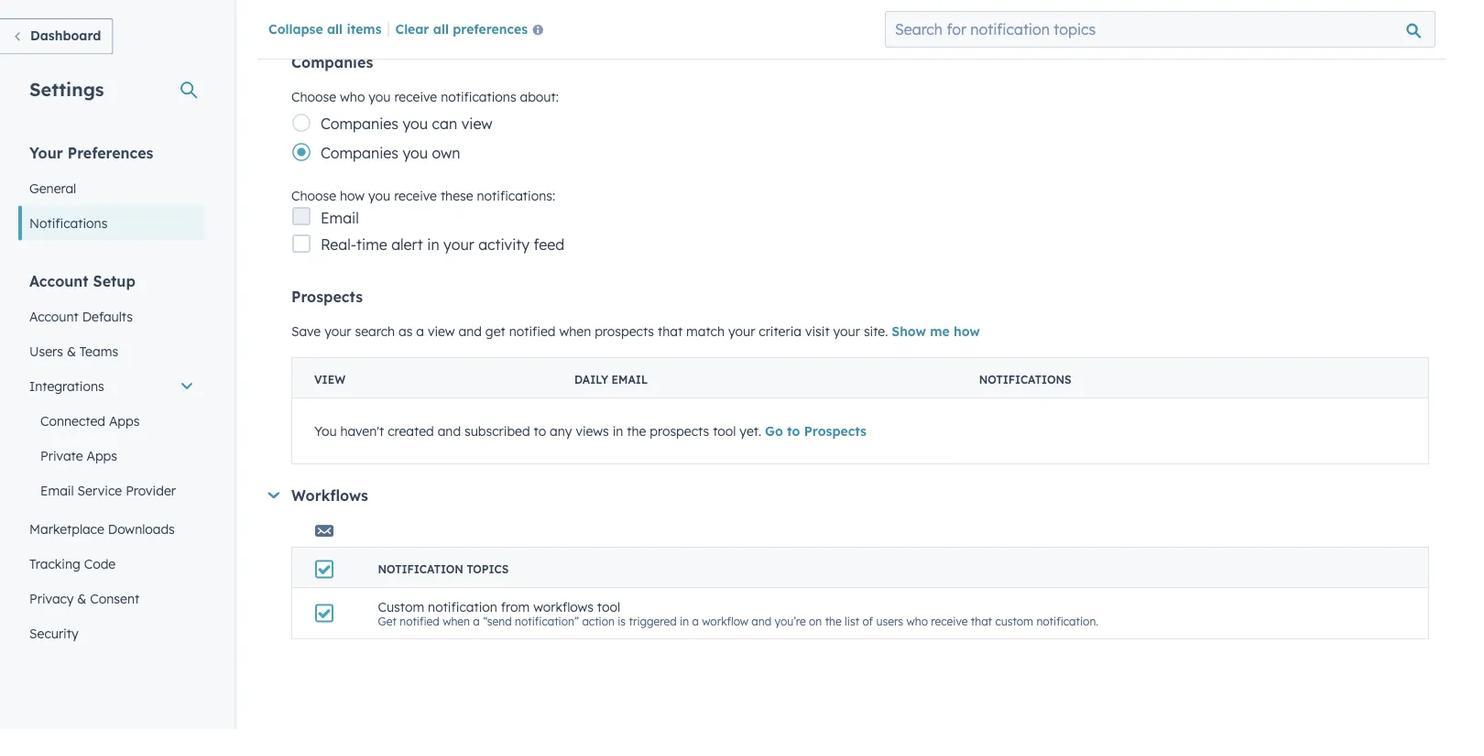 Task type: locate. For each thing, give the bounding box(es) containing it.
you down choose who you receive notifications about: at the left top of the page
[[403, 115, 428, 133]]

prospects up save
[[291, 288, 363, 306]]

workflows
[[534, 599, 594, 615]]

marketplace
[[29, 521, 104, 537]]

1 vertical spatial feed
[[534, 236, 565, 254]]

email
[[321, 209, 359, 227], [40, 483, 74, 499]]

all left items
[[327, 20, 343, 36]]

to left any
[[534, 423, 547, 439]]

activity down notifications:
[[479, 236, 530, 254]]

1 vertical spatial apps
[[87, 448, 117, 464]]

clear all preferences
[[396, 20, 528, 36]]

companies
[[291, 53, 373, 71], [321, 115, 399, 133], [321, 144, 399, 162]]

get
[[486, 324, 506, 340]]

how down companies you own at the top
[[340, 188, 365, 204]]

notified right 'get'
[[509, 324, 556, 340]]

0 horizontal spatial notifications
[[29, 215, 108, 231]]

0 vertical spatial activity
[[479, 12, 530, 30]]

alert right items
[[392, 12, 423, 30]]

receive inside custom notification from workflows tool get notified when a "send notification" action is triggered in a workflow and you're on the list of users who receive that custom notification.
[[932, 615, 968, 629]]

companies for companies you own
[[321, 144, 399, 162]]

notifications
[[29, 215, 108, 231], [980, 373, 1072, 387]]

that left custom
[[971, 615, 993, 629]]

companies up companies you own at the top
[[321, 115, 399, 133]]

companies down companies you can view
[[321, 144, 399, 162]]

0 vertical spatial real-time alert in your activity feed
[[321, 12, 565, 30]]

1 horizontal spatial notifications
[[980, 373, 1072, 387]]

when
[[560, 324, 591, 340], [443, 615, 470, 629]]

0 vertical spatial apps
[[109, 413, 140, 429]]

feed right preferences
[[534, 12, 565, 30]]

tool inside custom notification from workflows tool get notified when a "send notification" action is triggered in a workflow and you're on the list of users who receive that custom notification.
[[598, 599, 621, 615]]

1 horizontal spatial who
[[907, 615, 928, 629]]

view
[[462, 115, 493, 133], [428, 324, 455, 340]]

a right as
[[416, 324, 424, 340]]

receive up companies you can view
[[395, 89, 437, 105]]

activity up 'notifications'
[[479, 12, 530, 30]]

& for privacy
[[77, 591, 87, 607]]

any
[[550, 423, 572, 439]]

site.
[[864, 324, 889, 340]]

all right clear
[[433, 20, 449, 36]]

0 vertical spatial choose
[[291, 89, 337, 105]]

&
[[67, 343, 76, 359], [77, 591, 87, 607]]

1 vertical spatial the
[[826, 615, 842, 629]]

1 vertical spatial notifications
[[980, 373, 1072, 387]]

0 vertical spatial prospects
[[291, 288, 363, 306]]

0 horizontal spatial notified
[[400, 615, 440, 629]]

and left the you're
[[752, 615, 772, 629]]

0 vertical spatial prospects
[[595, 324, 655, 340]]

real-time alert in your activity feed up choose who you receive notifications about: at the left top of the page
[[321, 12, 565, 30]]

email down private at left bottom
[[40, 483, 74, 499]]

1 vertical spatial account
[[29, 308, 79, 324]]

2 vertical spatial and
[[752, 615, 772, 629]]

0 vertical spatial companies
[[291, 53, 373, 71]]

1 vertical spatial prospects
[[650, 423, 710, 439]]

who
[[340, 89, 365, 105], [907, 615, 928, 629]]

and
[[459, 324, 482, 340], [438, 423, 461, 439], [752, 615, 772, 629]]

haven't
[[341, 423, 384, 439]]

2 vertical spatial companies
[[321, 144, 399, 162]]

account setup
[[29, 272, 135, 290]]

1 all from the left
[[327, 20, 343, 36]]

email for email service provider
[[40, 483, 74, 499]]

1 vertical spatial prospects
[[805, 423, 867, 439]]

prospects right the go
[[805, 423, 867, 439]]

1 vertical spatial alert
[[392, 236, 423, 254]]

prospects
[[291, 288, 363, 306], [805, 423, 867, 439]]

0 horizontal spatial to
[[534, 423, 547, 439]]

activity
[[479, 12, 530, 30], [479, 236, 530, 254]]

1 horizontal spatial tool
[[713, 423, 736, 439]]

1 vertical spatial tool
[[598, 599, 621, 615]]

and left 'get'
[[459, 324, 482, 340]]

2 account from the top
[[29, 308, 79, 324]]

1 horizontal spatial the
[[826, 615, 842, 629]]

the right views
[[627, 423, 647, 439]]

choose down collapse all items
[[291, 89, 337, 105]]

1 vertical spatial choose
[[291, 188, 337, 204]]

real-time alert in your activity feed
[[321, 12, 565, 30], [321, 236, 565, 254]]

account for account setup
[[29, 272, 89, 290]]

notified right get
[[400, 615, 440, 629]]

and right created
[[438, 423, 461, 439]]

0 horizontal spatial that
[[658, 324, 683, 340]]

notification"
[[515, 615, 579, 629]]

0 vertical spatial real-
[[321, 12, 357, 30]]

1 vertical spatial when
[[443, 615, 470, 629]]

0 horizontal spatial the
[[627, 423, 647, 439]]

that left "match"
[[658, 324, 683, 340]]

own
[[432, 144, 461, 162]]

the inside custom notification from workflows tool get notified when a "send notification" action is triggered in a workflow and you're on the list of users who receive that custom notification.
[[826, 615, 842, 629]]

1 vertical spatial how
[[954, 324, 981, 340]]

views
[[576, 423, 609, 439]]

& right privacy
[[77, 591, 87, 607]]

receive for these
[[394, 188, 437, 204]]

the right on
[[826, 615, 842, 629]]

view down 'notifications'
[[462, 115, 493, 133]]

that
[[658, 324, 683, 340], [971, 615, 993, 629]]

a left the "send
[[473, 615, 480, 629]]

2 all from the left
[[433, 20, 449, 36]]

1 horizontal spatial view
[[462, 115, 493, 133]]

you
[[369, 89, 391, 105], [403, 115, 428, 133], [403, 144, 428, 162], [368, 188, 391, 204]]

real-
[[321, 12, 357, 30], [321, 236, 357, 254]]

dashboard link
[[0, 18, 113, 55]]

private
[[40, 448, 83, 464]]

privacy
[[29, 591, 74, 607]]

tool left yet.
[[713, 423, 736, 439]]

1 vertical spatial email
[[40, 483, 74, 499]]

0 vertical spatial when
[[560, 324, 591, 340]]

1 activity from the top
[[479, 12, 530, 30]]

setup
[[93, 272, 135, 290]]

0 horizontal spatial &
[[67, 343, 76, 359]]

daily email
[[575, 373, 648, 387]]

0 horizontal spatial when
[[443, 615, 470, 629]]

2 real-time alert in your activity feed from the top
[[321, 236, 565, 254]]

1 real-time alert in your activity feed from the top
[[321, 12, 565, 30]]

2 activity from the top
[[479, 236, 530, 254]]

1 vertical spatial receive
[[394, 188, 437, 204]]

1 horizontal spatial to
[[788, 423, 801, 439]]

alert down choose how you receive these notifications:
[[392, 236, 423, 254]]

0 horizontal spatial all
[[327, 20, 343, 36]]

prospects up email
[[595, 324, 655, 340]]

account up account defaults
[[29, 272, 89, 290]]

workflows button
[[267, 487, 1430, 505]]

1 vertical spatial who
[[907, 615, 928, 629]]

time
[[357, 12, 387, 30], [357, 236, 387, 254]]

1 vertical spatial time
[[357, 236, 387, 254]]

users
[[29, 343, 63, 359]]

connected apps
[[40, 413, 140, 429]]

a
[[416, 324, 424, 340], [473, 615, 480, 629], [693, 615, 699, 629]]

users & teams
[[29, 343, 118, 359]]

1 vertical spatial real-time alert in your activity feed
[[321, 236, 565, 254]]

companies down collapse all items
[[291, 53, 373, 71]]

0 horizontal spatial email
[[40, 483, 74, 499]]

tracking code
[[29, 556, 116, 572]]

who right users at the bottom of the page
[[907, 615, 928, 629]]

preferences
[[68, 143, 153, 162]]

when up the daily
[[560, 324, 591, 340]]

real-time alert in your activity feed down these
[[321, 236, 565, 254]]

choose for choose how you receive these notifications:
[[291, 188, 337, 204]]

1 vertical spatial that
[[971, 615, 993, 629]]

0 vertical spatial how
[[340, 188, 365, 204]]

users
[[877, 615, 904, 629]]

email down companies you own at the top
[[321, 209, 359, 227]]

receive for notifications
[[395, 89, 437, 105]]

all inside button
[[433, 20, 449, 36]]

collapse
[[269, 20, 323, 36]]

1 horizontal spatial &
[[77, 591, 87, 607]]

0 horizontal spatial a
[[416, 324, 424, 340]]

time left clear
[[357, 12, 387, 30]]

marketplace downloads
[[29, 521, 175, 537]]

who up companies you can view
[[340, 89, 365, 105]]

apps for connected apps
[[109, 413, 140, 429]]

1 horizontal spatial that
[[971, 615, 993, 629]]

receive right users at the bottom of the page
[[932, 615, 968, 629]]

apps for private apps
[[87, 448, 117, 464]]

show
[[892, 324, 927, 340]]

1 vertical spatial notified
[[400, 615, 440, 629]]

1 vertical spatial activity
[[479, 236, 530, 254]]

integrations
[[29, 378, 104, 394]]

choose down companies you own at the top
[[291, 188, 337, 204]]

1 time from the top
[[357, 12, 387, 30]]

1 choose from the top
[[291, 89, 337, 105]]

companies you can view
[[321, 115, 493, 133]]

your down these
[[444, 236, 475, 254]]

0 horizontal spatial tool
[[598, 599, 621, 615]]

when left the "send
[[443, 615, 470, 629]]

apps down integrations button
[[109, 413, 140, 429]]

receive left these
[[394, 188, 437, 204]]

0 vertical spatial notified
[[509, 324, 556, 340]]

in right views
[[613, 423, 624, 439]]

0 vertical spatial time
[[357, 12, 387, 30]]

private apps
[[40, 448, 117, 464]]

downloads
[[108, 521, 175, 537]]

to
[[534, 423, 547, 439], [788, 423, 801, 439]]

1 horizontal spatial how
[[954, 324, 981, 340]]

feed
[[534, 12, 565, 30], [534, 236, 565, 254]]

1 horizontal spatial email
[[321, 209, 359, 227]]

apps up service
[[87, 448, 117, 464]]

in right triggered
[[680, 615, 689, 629]]

list
[[845, 615, 860, 629]]

0 vertical spatial notifications
[[29, 215, 108, 231]]

to right the go
[[788, 423, 801, 439]]

"send
[[483, 615, 512, 629]]

1 vertical spatial &
[[77, 591, 87, 607]]

0 vertical spatial account
[[29, 272, 89, 290]]

1 account from the top
[[29, 272, 89, 290]]

general link
[[18, 171, 205, 206]]

feed down notifications:
[[534, 236, 565, 254]]

0 vertical spatial &
[[67, 343, 76, 359]]

prospects left yet.
[[650, 423, 710, 439]]

tool right workflows
[[598, 599, 621, 615]]

companies you own
[[321, 144, 461, 162]]

1 real- from the top
[[321, 12, 357, 30]]

who inside custom notification from workflows tool get notified when a "send notification" action is triggered in a workflow and you're on the list of users who receive that custom notification.
[[907, 615, 928, 629]]

0 vertical spatial email
[[321, 209, 359, 227]]

your left site.
[[834, 324, 861, 340]]

account up 'users'
[[29, 308, 79, 324]]

2 choose from the top
[[291, 188, 337, 204]]

1 horizontal spatial a
[[473, 615, 480, 629]]

0 vertical spatial the
[[627, 423, 647, 439]]

email
[[612, 373, 648, 387]]

account
[[29, 272, 89, 290], [29, 308, 79, 324]]

email inside the 'email service provider' link
[[40, 483, 74, 499]]

me
[[931, 324, 950, 340]]

account setup element
[[18, 271, 205, 651]]

0 vertical spatial view
[[462, 115, 493, 133]]

dashboard
[[30, 27, 101, 44]]

0 vertical spatial tool
[[713, 423, 736, 439]]

time down choose how you receive these notifications:
[[357, 236, 387, 254]]

notifications:
[[477, 188, 556, 204]]

1 vertical spatial real-
[[321, 236, 357, 254]]

0 horizontal spatial who
[[340, 89, 365, 105]]

account for account defaults
[[29, 308, 79, 324]]

0 vertical spatial feed
[[534, 12, 565, 30]]

1 vertical spatial companies
[[321, 115, 399, 133]]

how right me
[[954, 324, 981, 340]]

email service provider
[[40, 483, 176, 499]]

preferences
[[453, 20, 528, 36]]

1 horizontal spatial prospects
[[805, 423, 867, 439]]

& right 'users'
[[67, 343, 76, 359]]

0 vertical spatial alert
[[392, 12, 423, 30]]

custom notification from workflows tool get notified when a "send notification" action is triggered in a workflow and you're on the list of users who receive that custom notification.
[[378, 599, 1099, 629]]

2 vertical spatial receive
[[932, 615, 968, 629]]

a left workflow
[[693, 615, 699, 629]]

0 vertical spatial receive
[[395, 89, 437, 105]]

1 horizontal spatial when
[[560, 324, 591, 340]]

when inside custom notification from workflows tool get notified when a "send notification" action is triggered in a workflow and you're on the list of users who receive that custom notification.
[[443, 615, 470, 629]]

1 vertical spatial view
[[428, 324, 455, 340]]

1 horizontal spatial all
[[433, 20, 449, 36]]

view right as
[[428, 324, 455, 340]]

clear
[[396, 20, 429, 36]]

defaults
[[82, 308, 133, 324]]



Task type: describe. For each thing, give the bounding box(es) containing it.
all for clear
[[433, 20, 449, 36]]

view
[[314, 373, 346, 387]]

in left preferences
[[427, 12, 440, 30]]

visit
[[806, 324, 830, 340]]

action
[[582, 615, 615, 629]]

marketplace downloads link
[[18, 512, 205, 547]]

your preferences element
[[18, 143, 205, 241]]

settings
[[29, 77, 104, 100]]

workflows
[[291, 487, 368, 505]]

teams
[[80, 343, 118, 359]]

you down companies you can view
[[403, 144, 428, 162]]

users & teams link
[[18, 334, 205, 369]]

integrations button
[[18, 369, 205, 404]]

1 alert from the top
[[392, 12, 423, 30]]

1 vertical spatial and
[[438, 423, 461, 439]]

as
[[399, 324, 413, 340]]

2 real- from the top
[[321, 236, 357, 254]]

notifications
[[441, 89, 517, 105]]

caret image
[[268, 492, 280, 499]]

& for users
[[67, 343, 76, 359]]

triggered
[[629, 615, 677, 629]]

companies for companies you can view
[[321, 115, 399, 133]]

you down companies you own at the top
[[368, 188, 391, 204]]

can
[[432, 115, 458, 133]]

connected apps link
[[18, 404, 205, 439]]

yet.
[[740, 423, 762, 439]]

created
[[388, 423, 434, 439]]

notifications link
[[18, 206, 205, 241]]

Search for notification topics search field
[[886, 11, 1436, 48]]

in down choose how you receive these notifications:
[[427, 236, 440, 254]]

custom
[[378, 599, 425, 615]]

criteria
[[759, 324, 802, 340]]

about:
[[520, 89, 559, 105]]

2 feed from the top
[[534, 236, 565, 254]]

you haven't created and subscribed to any views in the prospects tool yet. go to prospects
[[314, 423, 867, 439]]

0 horizontal spatial how
[[340, 188, 365, 204]]

you're
[[775, 615, 806, 629]]

notifications inside your preferences element
[[29, 215, 108, 231]]

2 alert from the top
[[392, 236, 423, 254]]

subscribed
[[465, 423, 530, 439]]

0 horizontal spatial view
[[428, 324, 455, 340]]

private apps link
[[18, 439, 205, 473]]

choose for choose who you receive notifications about:
[[291, 89, 337, 105]]

from
[[501, 599, 530, 615]]

email service provider link
[[18, 473, 205, 508]]

security
[[29, 626, 78, 642]]

provider
[[126, 483, 176, 499]]

0 vertical spatial and
[[459, 324, 482, 340]]

show me how link
[[892, 324, 981, 340]]

items
[[347, 20, 382, 36]]

you
[[314, 423, 337, 439]]

consent
[[90, 591, 139, 607]]

your right save
[[325, 324, 352, 340]]

notified inside custom notification from workflows tool get notified when a "send notification" action is triggered in a workflow and you're on the list of users who receive that custom notification.
[[400, 615, 440, 629]]

privacy & consent link
[[18, 582, 205, 616]]

collapse all items
[[269, 20, 382, 36]]

1 feed from the top
[[534, 12, 565, 30]]

1 to from the left
[[534, 423, 547, 439]]

collapse all items button
[[269, 20, 382, 36]]

all for collapse
[[327, 20, 343, 36]]

get
[[378, 615, 397, 629]]

your right "match"
[[729, 324, 756, 340]]

email for email
[[321, 209, 359, 227]]

save your search as a view and get notified when prospects that match your criteria visit your site. show me how
[[291, 324, 981, 340]]

daily
[[575, 373, 609, 387]]

0 vertical spatial that
[[658, 324, 683, 340]]

account defaults
[[29, 308, 133, 324]]

tracking code link
[[18, 547, 205, 582]]

code
[[84, 556, 116, 572]]

notification
[[378, 563, 464, 577]]

is
[[618, 615, 626, 629]]

tracking
[[29, 556, 80, 572]]

clear all preferences button
[[396, 19, 551, 41]]

2 time from the top
[[357, 236, 387, 254]]

notification
[[428, 599, 498, 615]]

notification.
[[1037, 615, 1099, 629]]

go
[[765, 423, 784, 439]]

1 horizontal spatial notified
[[509, 324, 556, 340]]

go to prospects link
[[765, 423, 867, 439]]

connected
[[40, 413, 105, 429]]

you up companies you can view
[[369, 89, 391, 105]]

on
[[809, 615, 822, 629]]

general
[[29, 180, 76, 196]]

and inside custom notification from workflows tool get notified when a "send notification" action is triggered in a workflow and you're on the list of users who receive that custom notification.
[[752, 615, 772, 629]]

of
[[863, 615, 874, 629]]

topics
[[467, 563, 509, 577]]

search
[[355, 324, 395, 340]]

0 horizontal spatial prospects
[[291, 288, 363, 306]]

your right clear
[[444, 12, 475, 30]]

0 vertical spatial who
[[340, 89, 365, 105]]

your preferences
[[29, 143, 153, 162]]

match
[[687, 324, 725, 340]]

privacy & consent
[[29, 591, 139, 607]]

prospects for companies
[[595, 324, 655, 340]]

these
[[441, 188, 474, 204]]

security link
[[18, 616, 205, 651]]

in inside custom notification from workflows tool get notified when a "send notification" action is triggered in a workflow and you're on the list of users who receive that custom notification.
[[680, 615, 689, 629]]

notification topics
[[378, 563, 509, 577]]

workflow
[[702, 615, 749, 629]]

prospects for save your search as a view and get notified when prospects that match your criteria visit your site.
[[650, 423, 710, 439]]

that inside custom notification from workflows tool get notified when a "send notification" action is triggered in a workflow and you're on the list of users who receive that custom notification.
[[971, 615, 993, 629]]

2 to from the left
[[788, 423, 801, 439]]

choose who you receive notifications about:
[[291, 89, 559, 105]]

your
[[29, 143, 63, 162]]

2 horizontal spatial a
[[693, 615, 699, 629]]

choose how you receive these notifications:
[[291, 188, 556, 204]]



Task type: vqa. For each thing, say whether or not it's contained in the screenshot.
the
yes



